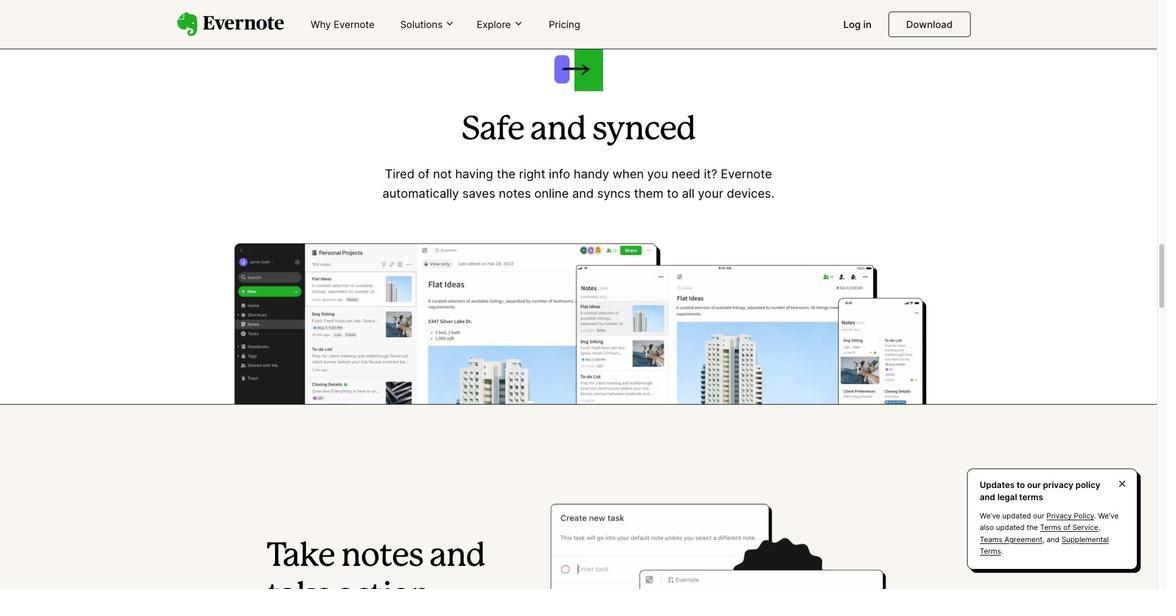 Task type: locate. For each thing, give the bounding box(es) containing it.
our up terms of service , teams agreement , and
[[1033, 511, 1045, 521]]

and inside take notes and take action
[[430, 542, 485, 572]]

why evernote
[[311, 18, 375, 30]]

privacy policy link
[[1047, 511, 1094, 521]]

the left right
[[497, 167, 516, 182]]

1 horizontal spatial the
[[1027, 523, 1038, 532]]

our up terms
[[1027, 480, 1041, 490]]

1 vertical spatial notes
[[341, 542, 423, 572]]

everywhere icon image
[[552, 42, 605, 96]]

1 vertical spatial to
[[1017, 480, 1025, 490]]

, down . we've also updated the
[[1043, 535, 1045, 544]]

0 vertical spatial our
[[1027, 480, 1041, 490]]

need
[[672, 167, 701, 182]]

explore button
[[473, 18, 527, 31]]

of left not
[[418, 167, 430, 182]]

terms down the privacy
[[1040, 523, 1062, 532]]

we've right policy on the bottom of the page
[[1098, 511, 1119, 521]]

when
[[613, 167, 644, 182]]

terms
[[1040, 523, 1062, 532], [980, 547, 1001, 556]]

the inside tired of not having the right info handy when you need it? evernote automatically saves notes online and syncs them to all your devices.
[[497, 167, 516, 182]]

tasks screen image
[[547, 478, 890, 589]]

1 we've from the left
[[980, 511, 1000, 521]]

the for having
[[497, 167, 516, 182]]

0 horizontal spatial evernote
[[334, 18, 375, 30]]

to inside tired of not having the right info handy when you need it? evernote automatically saves notes online and syncs them to all your devices.
[[667, 187, 679, 201]]

log in
[[844, 18, 872, 30]]

to inside the updates to our privacy policy and legal terms
[[1017, 480, 1025, 490]]

0 vertical spatial ,
[[1099, 523, 1101, 532]]

0 horizontal spatial the
[[497, 167, 516, 182]]

.
[[1094, 511, 1096, 521], [1001, 547, 1003, 556]]

1 horizontal spatial ,
[[1099, 523, 1101, 532]]

and
[[530, 115, 586, 145], [572, 187, 594, 201], [980, 492, 996, 502], [1047, 535, 1060, 544], [430, 542, 485, 572]]

evernote right why
[[334, 18, 375, 30]]

and inside the updates to our privacy policy and legal terms
[[980, 492, 996, 502]]

our
[[1027, 480, 1041, 490], [1033, 511, 1045, 521]]

supplemental terms
[[980, 535, 1109, 556]]

1 horizontal spatial of
[[1064, 523, 1071, 532]]

of
[[418, 167, 430, 182], [1064, 523, 1071, 532]]

0 horizontal spatial ,
[[1043, 535, 1045, 544]]

0 horizontal spatial of
[[418, 167, 430, 182]]

download
[[906, 18, 953, 30]]

to left all
[[667, 187, 679, 201]]

1 horizontal spatial to
[[1017, 480, 1025, 490]]

0 vertical spatial notes
[[499, 187, 531, 201]]

synced
[[592, 115, 696, 145]]

also
[[980, 523, 994, 532]]

privacy
[[1043, 480, 1074, 490]]

explore
[[477, 18, 511, 30]]

to up terms
[[1017, 480, 1025, 490]]

,
[[1099, 523, 1101, 532], [1043, 535, 1045, 544]]

updated down legal
[[1003, 511, 1031, 521]]

pricing
[[549, 18, 580, 30]]

0 vertical spatial evernote
[[334, 18, 375, 30]]

of down privacy policy link
[[1064, 523, 1071, 532]]

1 vertical spatial updated
[[996, 523, 1025, 532]]

of for tired
[[418, 167, 430, 182]]

evernote
[[334, 18, 375, 30], [721, 167, 772, 182]]

. down teams agreement link
[[1001, 547, 1003, 556]]

to
[[667, 187, 679, 201], [1017, 480, 1025, 490]]

1 vertical spatial .
[[1001, 547, 1003, 556]]

. inside . we've also updated the
[[1094, 511, 1096, 521]]

teams
[[980, 535, 1003, 544]]

the
[[497, 167, 516, 182], [1027, 523, 1038, 532]]

tired
[[385, 167, 415, 182]]

and inside terms of service , teams agreement , and
[[1047, 535, 1060, 544]]

syncs
[[597, 187, 631, 201]]

take notes and take action
[[267, 542, 485, 589]]

1 vertical spatial terms
[[980, 547, 1001, 556]]

2 we've from the left
[[1098, 511, 1119, 521]]

1 horizontal spatial we've
[[1098, 511, 1119, 521]]

of for terms
[[1064, 523, 1071, 532]]

0 horizontal spatial we've
[[980, 511, 1000, 521]]

1 horizontal spatial .
[[1094, 511, 1096, 521]]

we've up also
[[980, 511, 1000, 521]]

the inside . we've also updated the
[[1027, 523, 1038, 532]]

1 vertical spatial our
[[1033, 511, 1045, 521]]

having
[[455, 167, 493, 182]]

0 horizontal spatial notes
[[341, 542, 423, 572]]

0 vertical spatial terms
[[1040, 523, 1062, 532]]

of inside terms of service , teams agreement , and
[[1064, 523, 1071, 532]]

our inside the updates to our privacy policy and legal terms
[[1027, 480, 1041, 490]]

1 vertical spatial the
[[1027, 523, 1038, 532]]

it?
[[704, 167, 718, 182]]

we've
[[980, 511, 1000, 521], [1098, 511, 1119, 521]]

of inside tired of not having the right info handy when you need it? evernote automatically saves notes online and syncs them to all your devices.
[[418, 167, 430, 182]]

take
[[267, 581, 331, 589]]

0 horizontal spatial .
[[1001, 547, 1003, 556]]

0 vertical spatial of
[[418, 167, 430, 182]]

0 vertical spatial to
[[667, 187, 679, 201]]

1 vertical spatial of
[[1064, 523, 1071, 532]]

info
[[549, 167, 570, 182]]

in
[[863, 18, 872, 30]]

and inside tired of not having the right info handy when you need it? evernote automatically saves notes online and syncs them to all your devices.
[[572, 187, 594, 201]]

terms of service , teams agreement , and
[[980, 523, 1101, 544]]

0 horizontal spatial to
[[667, 187, 679, 201]]

1 horizontal spatial terms
[[1040, 523, 1062, 532]]

updated
[[1003, 511, 1031, 521], [996, 523, 1025, 532]]

0 vertical spatial the
[[497, 167, 516, 182]]

notes
[[499, 187, 531, 201], [341, 542, 423, 572]]

why
[[311, 18, 331, 30]]

evernote up 'devices.'
[[721, 167, 772, 182]]

log in link
[[836, 13, 879, 37]]

. up service
[[1094, 511, 1096, 521]]

notes up action on the bottom of the page
[[341, 542, 423, 572]]

log
[[844, 18, 861, 30]]

1 horizontal spatial evernote
[[721, 167, 772, 182]]

you
[[647, 167, 668, 182]]

updated inside . we've also updated the
[[996, 523, 1025, 532]]

0 horizontal spatial terms
[[980, 547, 1001, 556]]

1 vertical spatial evernote
[[721, 167, 772, 182]]

0 vertical spatial .
[[1094, 511, 1096, 521]]

1 horizontal spatial notes
[[499, 187, 531, 201]]

why evernote link
[[303, 13, 382, 37]]

updated up teams agreement link
[[996, 523, 1025, 532]]

the down we've updated our privacy policy
[[1027, 523, 1038, 532]]

terms down teams
[[980, 547, 1001, 556]]

notes down right
[[499, 187, 531, 201]]

, up supplemental
[[1099, 523, 1101, 532]]

supplemental
[[1062, 535, 1109, 544]]



Task type: vqa. For each thing, say whether or not it's contained in the screenshot.
SYNCS at the top
yes



Task type: describe. For each thing, give the bounding box(es) containing it.
terms inside "supplemental terms"
[[980, 547, 1001, 556]]

our for privacy
[[1033, 511, 1045, 521]]

not
[[433, 167, 452, 182]]

solutions button
[[397, 18, 459, 31]]

evernote logo image
[[177, 12, 284, 36]]

right
[[519, 167, 546, 182]]

notes inside tired of not having the right info handy when you need it? evernote automatically saves notes online and syncs them to all your devices.
[[499, 187, 531, 201]]

privacy
[[1047, 511, 1072, 521]]

terms inside terms of service , teams agreement , and
[[1040, 523, 1062, 532]]

them
[[634, 187, 664, 201]]

notes inside take notes and take action
[[341, 542, 423, 572]]

updates to our privacy policy and legal terms
[[980, 480, 1101, 502]]

our for privacy
[[1027, 480, 1041, 490]]

all
[[682, 187, 695, 201]]

solutions
[[400, 18, 443, 30]]

download link
[[889, 12, 971, 37]]

devices.
[[727, 187, 775, 201]]

teams agreement link
[[980, 535, 1043, 544]]

we've inside . we've also updated the
[[1098, 511, 1119, 521]]

synced screen image
[[177, 204, 980, 404]]

handy
[[574, 167, 609, 182]]

policy
[[1074, 511, 1094, 521]]

the for updated
[[1027, 523, 1038, 532]]

terms of service link
[[1040, 523, 1099, 532]]

automatically
[[383, 187, 459, 201]]

take
[[267, 542, 335, 572]]

online
[[535, 187, 569, 201]]

safe
[[462, 115, 524, 145]]

legal
[[998, 492, 1017, 502]]

we've updated our privacy policy
[[980, 511, 1094, 521]]

1 vertical spatial ,
[[1043, 535, 1045, 544]]

terms
[[1019, 492, 1043, 502]]

safe and synced
[[462, 115, 696, 145]]

. we've also updated the
[[980, 511, 1119, 532]]

service
[[1073, 523, 1099, 532]]

evernote inside tired of not having the right info handy when you need it? evernote automatically saves notes online and syncs them to all your devices.
[[721, 167, 772, 182]]

. for . we've also updated the
[[1094, 511, 1096, 521]]

0 vertical spatial updated
[[1003, 511, 1031, 521]]

. for .
[[1001, 547, 1003, 556]]

pricing link
[[542, 13, 588, 37]]

supplemental terms link
[[980, 535, 1109, 556]]

saves
[[462, 187, 495, 201]]

policy
[[1076, 480, 1101, 490]]

action
[[338, 581, 430, 589]]

your
[[698, 187, 724, 201]]

tired of not having the right info handy when you need it? evernote automatically saves notes online and syncs them to all your devices.
[[383, 167, 775, 201]]

updates
[[980, 480, 1015, 490]]

agreement
[[1005, 535, 1043, 544]]



